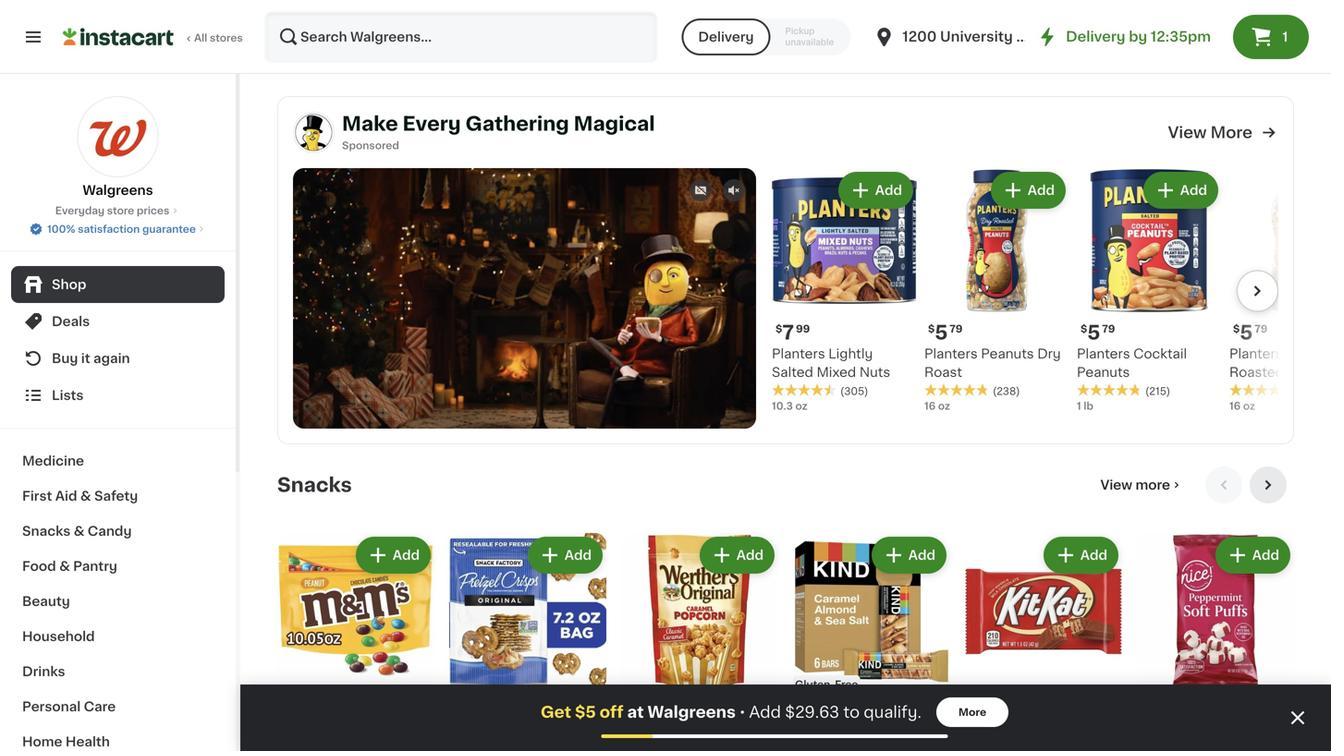 Task type: vqa. For each thing, say whether or not it's contained in the screenshot.
5 to the right
yes



Task type: locate. For each thing, give the bounding box(es) containing it.
16 down "roast"
[[924, 401, 936, 411]]

1 vertical spatial candy
[[1006, 743, 1049, 752]]

candy down 'milk'
[[1006, 743, 1049, 752]]

first aid & safety link
[[11, 479, 225, 514]]

& inside first aid & safety link
[[80, 490, 91, 503]]

79
[[950, 324, 963, 334], [1102, 324, 1115, 334], [1255, 324, 1268, 334]]

$ up planters cocktail peanuts
[[1081, 324, 1088, 334]]

1 vertical spatial peanuts
[[1077, 366, 1130, 379]]

10.3 oz
[[772, 401, 808, 411]]

again
[[93, 352, 130, 365]]

2 vertical spatial 1
[[976, 700, 984, 720]]

99 inside $ 7 99
[[796, 324, 810, 334]]

1 inside button
[[1283, 31, 1288, 43]]

food & pantry
[[22, 560, 117, 573]]

0 horizontal spatial oz
[[796, 401, 808, 411]]

1 horizontal spatial snacks
[[277, 475, 352, 495]]

planters inside the planters dry ho
[[1230, 348, 1283, 361]]

3 5 from the left
[[1240, 323, 1253, 343]]

1 horizontal spatial 99
[[986, 701, 1000, 711]]

0 horizontal spatial walgreens
[[83, 184, 153, 197]]

dry left "ho"
[[1286, 348, 1310, 361]]

$ 5 79 up planters cocktail peanuts
[[1081, 323, 1115, 343]]

personal care link
[[11, 690, 225, 725]]

mixed
[[817, 366, 856, 379]]

add for snack factory original pretzel crisps
[[565, 549, 592, 562]]

1 $ 5 79 from the left
[[928, 323, 963, 343]]

5 up planters cocktail peanuts
[[1088, 323, 1100, 343]]

$ inside $ 12 49
[[797, 701, 804, 711]]

2 $ 5 79 from the left
[[1081, 323, 1115, 343]]

peanuts up (238)
[[981, 348, 1034, 361]]

& down kind
[[793, 743, 804, 752]]

3 79 from the left
[[1255, 324, 1268, 334]]

0 horizontal spatial 16
[[924, 401, 936, 411]]

2 5 from the left
[[1088, 323, 1100, 343]]

delivery by 12:35pm
[[1066, 30, 1211, 43]]

0 horizontal spatial 99
[[796, 324, 810, 334]]

1 vertical spatial 99
[[986, 701, 1000, 711]]

add button for planters lightly salted mixed nuts
[[840, 174, 912, 207]]

household
[[22, 630, 95, 643]]

$ 5 79 up "roast"
[[928, 323, 963, 343]]

food & pantry link
[[11, 549, 225, 584]]

planters inside planters cocktail peanuts
[[1077, 348, 1130, 361]]

79 up planters cocktail peanuts
[[1102, 324, 1115, 334]]

79 up "roast"
[[950, 324, 963, 334]]

candy down safety
[[88, 525, 132, 538]]

walgreens
[[83, 184, 153, 197], [648, 705, 736, 721]]

walgreens up the werther's original popcorn, classi
[[648, 705, 736, 721]]

original inside snack factory original pretzel crisps
[[545, 725, 596, 738]]

1 horizontal spatial peanuts
[[1077, 366, 1130, 379]]

16 oz down "roast"
[[924, 401, 950, 411]]

99 for 1
[[986, 701, 1000, 711]]

1 5 from the left
[[935, 323, 948, 343]]

planters up lb
[[1077, 348, 1130, 361]]

16 oz for planters peanuts dry roast
[[924, 401, 950, 411]]

instacart logo image
[[63, 26, 174, 48]]

0 vertical spatial peanuts
[[981, 348, 1034, 361]]

add button for planters peanuts dry roast
[[993, 174, 1064, 207]]

(215)
[[1145, 386, 1171, 397]]

$ inside $ 4 29
[[625, 701, 632, 711]]

2 16 oz from the left
[[1230, 401, 1255, 411]]

planters
[[772, 348, 825, 361], [924, 348, 978, 361], [1077, 348, 1130, 361], [1230, 348, 1283, 361]]

0 vertical spatial item carousel region
[[756, 168, 1331, 414]]

29
[[647, 701, 661, 711]]

werther's
[[621, 725, 684, 738]]

$ up kit
[[969, 701, 976, 711]]

add button
[[840, 174, 912, 207], [993, 174, 1064, 207], [1145, 174, 1217, 207], [358, 539, 429, 572], [530, 539, 601, 572], [701, 539, 773, 572], [873, 539, 945, 572], [1045, 539, 1117, 572], [1217, 539, 1289, 572]]

0 horizontal spatial $ 5 79
[[928, 323, 963, 343]]

dry inside planters peanuts dry roast
[[1037, 348, 1061, 361]]

lists link
[[11, 377, 225, 414]]

peanuts up lb
[[1077, 366, 1130, 379]]

by
[[1129, 30, 1147, 43]]

everyday store prices link
[[55, 203, 181, 218]]

peanuts inside planters peanuts dry roast
[[981, 348, 1034, 361]]

1 vertical spatial 1
[[1077, 401, 1081, 411]]

12
[[804, 700, 825, 720]]

None search field
[[264, 11, 658, 63]]

item carousel region containing snacks
[[277, 467, 1294, 752]]

$ 5 79 for planters dry ho
[[1233, 323, 1268, 343]]

Search field
[[266, 13, 656, 61]]

1 horizontal spatial candy
[[1006, 743, 1049, 752]]

0 vertical spatial 99
[[796, 324, 810, 334]]

1 oz from the left
[[796, 401, 808, 411]]

$ inside $ 7 99
[[776, 324, 782, 334]]

snacks & candy link
[[11, 514, 225, 549]]

99 right 7
[[796, 324, 810, 334]]

(305)
[[840, 386, 869, 397]]

$ down gluten-
[[797, 701, 804, 711]]

item carousel region
[[756, 168, 1331, 414], [277, 467, 1294, 752]]

1 horizontal spatial 16
[[1230, 401, 1241, 411]]

1 horizontal spatial original
[[687, 725, 738, 738]]

16 oz down the planters dry ho
[[1230, 401, 1255, 411]]

oz
[[796, 401, 808, 411], [938, 401, 950, 411], [1243, 401, 1255, 411]]

nuts
[[860, 366, 890, 379]]

make
[[342, 114, 398, 133]]

2 horizontal spatial 5
[[1240, 323, 1253, 343]]

1 16 from the left
[[924, 401, 936, 411]]

oz for mixed
[[796, 401, 808, 411]]

guarantee
[[142, 224, 196, 234]]

delivery inside button
[[698, 31, 754, 43]]

99 up kat
[[986, 701, 1000, 711]]

& right food
[[59, 560, 70, 573]]

deals
[[52, 315, 90, 328]]

2 79 from the left
[[1102, 324, 1115, 334]]

everyday
[[55, 206, 105, 216]]

health
[[66, 736, 110, 749]]

79 for peanuts
[[950, 324, 963, 334]]

planters for planters peanuts dry roast
[[924, 348, 978, 361]]

salt
[[835, 743, 859, 752]]

$ up "roast"
[[928, 324, 935, 334]]

2 original from the left
[[687, 725, 738, 738]]

1 dry from the left
[[1037, 348, 1061, 361]]

0 horizontal spatial snacks
[[22, 525, 71, 538]]

79 up the planters dry ho
[[1255, 324, 1268, 334]]

personal care
[[22, 701, 116, 714]]

personal
[[22, 701, 81, 714]]

original down get
[[545, 725, 596, 738]]

2 16 from the left
[[1230, 401, 1241, 411]]

beauty
[[22, 595, 70, 608]]

kat
[[986, 725, 1008, 738]]

planters inside the planters lightly salted mixed nuts
[[772, 348, 825, 361]]

$ for kind caramel almond & sea salt
[[797, 701, 804, 711]]

$ 5 79
[[928, 323, 963, 343], [1081, 323, 1115, 343], [1233, 323, 1268, 343]]

snacks for snacks & candy
[[22, 525, 71, 538]]

main content
[[240, 74, 1331, 752]]

treatment tracker modal dialog
[[240, 685, 1331, 752]]

dry left planters cocktail peanuts
[[1037, 348, 1061, 361]]

0 horizontal spatial dry
[[1037, 348, 1061, 361]]

planters inside planters peanuts dry roast
[[924, 348, 978, 361]]

& right aid
[[80, 490, 91, 503]]

0 vertical spatial snacks
[[277, 475, 352, 495]]

1 horizontal spatial 79
[[1102, 324, 1115, 334]]

nsored
[[363, 140, 399, 150]]

magical
[[574, 114, 655, 133]]

2 dry from the left
[[1286, 348, 1310, 361]]

dry
[[1037, 348, 1061, 361], [1286, 348, 1310, 361]]

1 horizontal spatial walgreens
[[648, 705, 736, 721]]

2 horizontal spatial oz
[[1243, 401, 1255, 411]]

1 horizontal spatial view
[[1168, 125, 1207, 141]]

home
[[22, 736, 62, 749]]

1 horizontal spatial 1
[[1077, 401, 1081, 411]]

main content containing make every gathering magical
[[240, 74, 1331, 752]]

delivery for delivery by 12:35pm
[[1066, 30, 1126, 43]]

0 horizontal spatial original
[[545, 725, 596, 738]]

more inside button
[[959, 708, 987, 718]]

planters left "ho"
[[1230, 348, 1283, 361]]

1 horizontal spatial 16 oz
[[1230, 401, 1255, 411]]

0 horizontal spatial more
[[959, 708, 987, 718]]

planters for planters lightly salted mixed nuts
[[772, 348, 825, 361]]

0 vertical spatial view
[[1168, 125, 1207, 141]]

wafer
[[965, 743, 1003, 752]]

79 for cocktail
[[1102, 324, 1115, 334]]

0 horizontal spatial 5
[[935, 323, 948, 343]]

chocolate
[[1041, 725, 1108, 738]]

product group
[[772, 168, 917, 414], [924, 168, 1070, 414], [1077, 168, 1222, 414], [277, 533, 435, 752], [449, 533, 606, 752], [621, 533, 778, 752], [793, 533, 950, 752], [965, 533, 1122, 752], [1137, 533, 1294, 752]]

★★★★★
[[772, 384, 837, 397], [772, 384, 837, 397], [924, 384, 989, 397], [924, 384, 989, 397], [1077, 384, 1142, 397], [1077, 384, 1142, 397], [1230, 384, 1294, 397], [1230, 384, 1294, 397]]

walgreens logo image
[[77, 96, 159, 178]]

2 planters from the left
[[924, 348, 978, 361]]

2 horizontal spatial 79
[[1255, 324, 1268, 334]]

more
[[1211, 125, 1253, 141], [959, 708, 987, 718]]

1 horizontal spatial oz
[[938, 401, 950, 411]]

5 up the planters dry ho
[[1240, 323, 1253, 343]]

99
[[796, 324, 810, 334], [986, 701, 1000, 711]]

7
[[782, 323, 794, 343]]

delivery button
[[682, 18, 771, 55]]

1 horizontal spatial delivery
[[1066, 30, 1126, 43]]

add button for kit kat milk chocolate wafer candy
[[1045, 539, 1117, 572]]

1 16 oz from the left
[[924, 401, 950, 411]]

planters image
[[293, 112, 335, 153]]

snacks inside item carousel region
[[277, 475, 352, 495]]

$ for werther's original popcorn, classi
[[625, 701, 632, 711]]

original down get $5 off at walgreens • add $29.63 to qualify.
[[687, 725, 738, 738]]

$ up the planters dry ho
[[1233, 324, 1240, 334]]

1 horizontal spatial 5
[[1088, 323, 1100, 343]]

3 planters from the left
[[1077, 348, 1130, 361]]

werther's original popcorn, classi
[[621, 725, 738, 752]]

3 $ 5 79 from the left
[[1233, 323, 1268, 343]]

1200 university ave button
[[873, 11, 1043, 63]]

$ 4 29
[[625, 700, 661, 720]]

planters up "roast"
[[924, 348, 978, 361]]

1 original from the left
[[545, 725, 596, 738]]

1 vertical spatial snacks
[[22, 525, 71, 538]]

0 horizontal spatial 1
[[976, 700, 984, 720]]

oz down "roast"
[[938, 401, 950, 411]]

view inside popup button
[[1101, 479, 1133, 492]]

0 horizontal spatial 16 oz
[[924, 401, 950, 411]]

0 horizontal spatial peanuts
[[981, 348, 1034, 361]]

stores
[[210, 33, 243, 43]]

caramel
[[830, 725, 885, 738]]

drinks
[[22, 666, 65, 679]]

1 vertical spatial item carousel region
[[277, 467, 1294, 752]]

1 vertical spatial more
[[959, 708, 987, 718]]

peanuts
[[981, 348, 1034, 361], [1077, 366, 1130, 379]]

0 horizontal spatial 79
[[950, 324, 963, 334]]

1 horizontal spatial dry
[[1286, 348, 1310, 361]]

$ inside the $ 1 99
[[969, 701, 976, 711]]

$ 1 99
[[969, 700, 1000, 720]]

$ for planters lightly salted mixed nuts
[[776, 324, 782, 334]]

$
[[776, 324, 782, 334], [928, 324, 935, 334], [1081, 324, 1088, 334], [1233, 324, 1240, 334], [625, 701, 632, 711], [797, 701, 804, 711], [969, 701, 976, 711]]

lists
[[52, 389, 84, 402]]

home health
[[22, 736, 110, 749]]

walgreens up the everyday store prices link
[[83, 184, 153, 197]]

1 horizontal spatial $ 5 79
[[1081, 323, 1115, 343]]

it
[[81, 352, 90, 365]]

1 vertical spatial view
[[1101, 479, 1133, 492]]

4 planters from the left
[[1230, 348, 1283, 361]]

oz right 10.3
[[796, 401, 808, 411]]

oz down the planters dry ho
[[1243, 401, 1255, 411]]

1 79 from the left
[[950, 324, 963, 334]]

99 for 7
[[796, 324, 810, 334]]

0 vertical spatial candy
[[88, 525, 132, 538]]

planters up 'salted'
[[772, 348, 825, 361]]

0 vertical spatial walgreens
[[83, 184, 153, 197]]

snacks
[[277, 475, 352, 495], [22, 525, 71, 538]]

gluten-free
[[795, 680, 858, 690]]

all stores link
[[63, 11, 244, 63]]

1 planters from the left
[[772, 348, 825, 361]]

lb
[[1084, 401, 1094, 411]]

beauty link
[[11, 584, 225, 619]]

2 horizontal spatial $ 5 79
[[1233, 323, 1268, 343]]

1 horizontal spatial more
[[1211, 125, 1253, 141]]

16 down the planters dry ho
[[1230, 401, 1241, 411]]

2 horizontal spatial 1
[[1283, 31, 1288, 43]]

16 oz
[[924, 401, 950, 411], [1230, 401, 1255, 411]]

roast
[[924, 366, 962, 379]]

view for view more
[[1168, 125, 1207, 141]]

5 for planters dry ho
[[1240, 323, 1253, 343]]

original
[[545, 725, 596, 738], [687, 725, 738, 738]]

0 vertical spatial more
[[1211, 125, 1253, 141]]

0 vertical spatial 1
[[1283, 31, 1288, 43]]

& down first aid & safety
[[74, 525, 84, 538]]

$1.49 element
[[1137, 698, 1294, 722]]

5
[[935, 323, 948, 343], [1088, 323, 1100, 343], [1240, 323, 1253, 343]]

satisfaction
[[78, 224, 140, 234]]

99 inside the $ 1 99
[[986, 701, 1000, 711]]

add for planters peanuts dry roast
[[1028, 184, 1055, 197]]

$ 5 79 up the planters dry ho
[[1233, 323, 1268, 343]]

& inside kind caramel almond & sea salt
[[793, 743, 804, 752]]

0 horizontal spatial delivery
[[698, 31, 754, 43]]

pantry
[[73, 560, 117, 573]]

delivery by 12:35pm link
[[1036, 26, 1211, 48]]

$ up 'salted'
[[776, 324, 782, 334]]

0 horizontal spatial view
[[1101, 479, 1133, 492]]

1
[[1283, 31, 1288, 43], [1077, 401, 1081, 411], [976, 700, 984, 720]]

view more
[[1101, 479, 1170, 492]]

5 for planters peanuts dry roast
[[935, 323, 948, 343]]

2 oz from the left
[[938, 401, 950, 411]]

snack factory original pretzel crisps
[[449, 725, 596, 752]]

candy inside "kit kat milk chocolate wafer candy"
[[1006, 743, 1049, 752]]

1 vertical spatial walgreens
[[648, 705, 736, 721]]

add inside treatment tracker modal dialog
[[749, 705, 781, 721]]

0 horizontal spatial candy
[[88, 525, 132, 538]]

view for view more
[[1101, 479, 1133, 492]]

every
[[403, 114, 461, 133]]

5 up "roast"
[[935, 323, 948, 343]]

popcorn,
[[621, 743, 680, 752]]

$ right the off
[[625, 701, 632, 711]]

candy inside the snacks & candy link
[[88, 525, 132, 538]]

all
[[194, 33, 207, 43]]



Task type: describe. For each thing, give the bounding box(es) containing it.
$5
[[575, 705, 596, 721]]

planters for planters cocktail peanuts
[[1077, 348, 1130, 361]]

buy
[[52, 352, 78, 365]]

product group containing 1
[[965, 533, 1122, 752]]

•
[[740, 705, 745, 720]]

4
[[632, 700, 646, 720]]

service type group
[[682, 18, 851, 55]]

add for kind caramel almond & sea salt
[[909, 549, 936, 562]]

planters dry ho
[[1230, 348, 1331, 379]]

add button for kind caramel almond & sea salt
[[873, 539, 945, 572]]

store
[[107, 206, 134, 216]]

spo
[[342, 140, 363, 150]]

(238)
[[993, 386, 1020, 397]]

& inside the snacks & candy link
[[74, 525, 84, 538]]

1 inside product group
[[976, 700, 984, 720]]

1 button
[[1233, 15, 1309, 59]]

deals link
[[11, 303, 225, 340]]

1 for 1 lb
[[1077, 401, 1081, 411]]

to
[[843, 705, 860, 721]]

$ for planters dry ho
[[1233, 324, 1240, 334]]

$ 12 49
[[797, 700, 841, 720]]

buy it again
[[52, 352, 130, 365]]

12:35pm
[[1151, 30, 1211, 43]]

10.3
[[772, 401, 793, 411]]

qualify.
[[864, 705, 922, 721]]

$4.29 element
[[449, 698, 606, 722]]

$29.63
[[785, 705, 839, 721]]

cocktail
[[1134, 348, 1187, 361]]

first aid & safety
[[22, 490, 138, 503]]

add for werther's original popcorn, classi
[[737, 549, 764, 562]]

salted
[[772, 366, 813, 379]]

3 oz from the left
[[1243, 401, 1255, 411]]

oz for roast
[[938, 401, 950, 411]]

& inside food & pantry link
[[59, 560, 70, 573]]

view more
[[1168, 125, 1253, 141]]

16 for planters dry ho
[[1230, 401, 1241, 411]]

lightly
[[829, 348, 873, 361]]

planters lightly salted mixed nuts
[[772, 348, 890, 379]]

almond
[[888, 725, 938, 738]]

add button for werther's original popcorn, classi
[[701, 539, 773, 572]]

peanuts inside planters cocktail peanuts
[[1077, 366, 1130, 379]]

kit kat milk chocolate wafer candy
[[965, 725, 1108, 752]]

food
[[22, 560, 56, 573]]

$ 5 79 for planters peanuts dry roast
[[928, 323, 963, 343]]

drinks link
[[11, 655, 225, 690]]

1200 university ave
[[903, 30, 1043, 43]]

everyday store prices
[[55, 206, 169, 216]]

first
[[22, 490, 52, 503]]

planters peanuts dry roast
[[924, 348, 1061, 379]]

add for kit kat milk chocolate wafer candy
[[1081, 549, 1108, 562]]

home health link
[[11, 725, 225, 752]]

walgreens inside treatment tracker modal dialog
[[648, 705, 736, 721]]

gluten-
[[795, 680, 835, 690]]

university
[[940, 30, 1013, 43]]

all stores
[[194, 33, 243, 43]]

dry inside the planters dry ho
[[1286, 348, 1310, 361]]

prices
[[137, 206, 169, 216]]

79 for dry
[[1255, 324, 1268, 334]]

snacks & candy
[[22, 525, 132, 538]]

16 oz for planters dry ho
[[1230, 401, 1255, 411]]

delivery for delivery
[[698, 31, 754, 43]]

milk
[[1011, 725, 1037, 738]]

free
[[835, 680, 858, 690]]

16 for planters peanuts dry roast
[[924, 401, 936, 411]]

$ for kit kat milk chocolate wafer candy
[[969, 701, 976, 711]]

kind
[[793, 725, 827, 738]]

product group containing 12
[[793, 533, 950, 752]]

planters for planters dry ho
[[1230, 348, 1283, 361]]

$ for planters cocktail peanuts
[[1081, 324, 1088, 334]]

get
[[541, 705, 571, 721]]

more button
[[936, 698, 1009, 728]]

product group containing 7
[[772, 168, 917, 414]]

1200
[[903, 30, 937, 43]]

buy it again link
[[11, 340, 225, 377]]

get $5 off at walgreens • add $29.63 to qualify.
[[541, 705, 922, 721]]

shop
[[52, 278, 86, 291]]

snacks for snacks
[[277, 475, 352, 495]]

1 for 1
[[1283, 31, 1288, 43]]

add for planters lightly salted mixed nuts
[[875, 184, 902, 197]]

kind caramel almond & sea salt
[[793, 725, 938, 752]]

safety
[[94, 490, 138, 503]]

49
[[827, 701, 841, 711]]

add button for planters cocktail peanuts
[[1145, 174, 1217, 207]]

sea
[[807, 743, 831, 752]]

care
[[84, 701, 116, 714]]

100%
[[47, 224, 75, 234]]

$ for planters peanuts dry roast
[[928, 324, 935, 334]]

add for planters cocktail peanuts
[[1180, 184, 1207, 197]]

5 for planters cocktail peanuts
[[1088, 323, 1100, 343]]

original inside the werther's original popcorn, classi
[[687, 725, 738, 738]]

snack
[[449, 725, 489, 738]]

walgreens inside walgreens link
[[83, 184, 153, 197]]

product group containing 4
[[621, 533, 778, 752]]

kit
[[965, 725, 983, 738]]

household link
[[11, 619, 225, 655]]

more
[[1136, 479, 1170, 492]]

medicine
[[22, 455, 84, 468]]

pretzel
[[449, 743, 494, 752]]

$ 5 79 for planters cocktail peanuts
[[1081, 323, 1115, 343]]

item carousel region containing 7
[[756, 168, 1331, 414]]

aid
[[55, 490, 77, 503]]

add button for snack factory original pretzel crisps
[[530, 539, 601, 572]]



